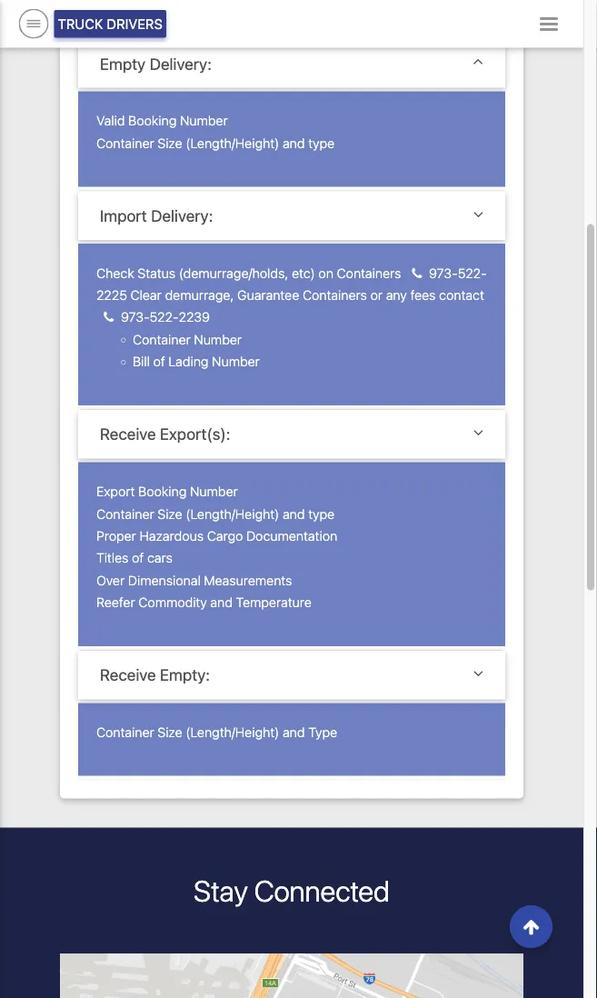 Task type: describe. For each thing, give the bounding box(es) containing it.
delivery: for import delivery:
[[151, 207, 213, 225]]

number right lading
[[212, 354, 260, 370]]

clear demurrage, guarantee containers or any fees contact
[[127, 288, 485, 303]]

1 vertical spatial containers
[[303, 288, 367, 303]]

(length/height) for valid
[[186, 136, 279, 151]]

export(s):
[[160, 425, 230, 444]]

and up the documentation
[[283, 506, 305, 522]]

any
[[386, 288, 407, 303]]

number inside export booking number container size (length/height) and type proper hazardous cargo documentation titles of cars over dimensional measurements reefer commodity and temperature
[[190, 484, 238, 500]]

973-522-2239 link
[[96, 310, 210, 325]]

import delivery: tab panel
[[78, 244, 506, 410]]

status
[[138, 265, 176, 281]]

size inside receive empty: tab panel
[[158, 725, 183, 741]]

commodity
[[139, 595, 207, 611]]

etc)
[[292, 265, 315, 281]]

973- for 973-522-2239
[[121, 310, 150, 325]]

temperature
[[236, 595, 312, 611]]

cargo
[[207, 529, 243, 544]]

truck drivers link
[[54, 10, 166, 38]]

type for valid booking number container size (length/height) and type
[[309, 136, 335, 151]]

empty:
[[160, 666, 210, 685]]

receive for receive export(s):
[[100, 425, 156, 444]]

documentation
[[246, 529, 338, 544]]

truck drivers
[[58, 16, 163, 32]]

truck
[[58, 16, 103, 32]]

and inside valid booking number container size (length/height) and type
[[283, 136, 305, 151]]

angle down image for empty:
[[474, 666, 484, 682]]

hazardous
[[140, 529, 204, 544]]

receive for receive empty:
[[100, 666, 156, 685]]

contact
[[439, 288, 485, 303]]

guarantee
[[237, 288, 300, 303]]

container inside export booking number container size (length/height) and type proper hazardous cargo documentation titles of cars over dimensional measurements reefer commodity and temperature
[[96, 506, 154, 522]]

receive empty: link
[[100, 666, 484, 686]]

2225
[[96, 288, 127, 303]]

type for export booking number container size (length/height) and type proper hazardous cargo documentation titles of cars over dimensional measurements reefer commodity and temperature
[[309, 506, 335, 522]]

export booking number container size (length/height) and type proper hazardous cargo documentation titles of cars over dimensional measurements reefer commodity and temperature
[[96, 484, 338, 611]]

stay connected
[[194, 874, 390, 909]]

973-522-2239
[[118, 310, 210, 325]]

import
[[100, 207, 147, 225]]

or
[[371, 288, 383, 303]]

import delivery: link
[[100, 207, 484, 226]]

phone image
[[412, 267, 422, 280]]

receive export(s): tab panel
[[78, 463, 506, 651]]

clear
[[131, 288, 162, 303]]

(length/height) inside receive empty: tab panel
[[186, 725, 279, 741]]

size for export
[[158, 506, 183, 522]]

check
[[96, 265, 134, 281]]

number inside valid booking number container size (length/height) and type
[[180, 113, 228, 129]]

receive export(s): link
[[100, 425, 484, 445]]

valid booking number container size (length/height) and type
[[96, 113, 335, 151]]



Task type: vqa. For each thing, say whether or not it's contained in the screenshot.
Number inside Valid Booking Number Container Size (Length/Height) and type
yes



Task type: locate. For each thing, give the bounding box(es) containing it.
1 angle down image from the top
[[474, 207, 484, 223]]

1 horizontal spatial 973-
[[429, 265, 458, 281]]

booking up hazardous
[[138, 484, 187, 500]]

angle down image for delivery:
[[474, 55, 484, 71]]

receive
[[100, 425, 156, 444], [100, 666, 156, 685]]

booking right valid
[[128, 113, 177, 129]]

size for valid
[[158, 136, 183, 151]]

size up import delivery: in the left top of the page
[[158, 136, 183, 151]]

1 vertical spatial receive
[[100, 666, 156, 685]]

1 (length/height) from the top
[[186, 136, 279, 151]]

containers up 'or'
[[337, 265, 401, 281]]

1 vertical spatial 522-
[[150, 310, 179, 325]]

1 horizontal spatial of
[[153, 354, 165, 370]]

phone image
[[104, 312, 114, 325]]

1 vertical spatial size
[[158, 506, 183, 522]]

titles
[[96, 551, 129, 566]]

bill
[[133, 354, 150, 370]]

type inside valid booking number container size (length/height) and type
[[309, 136, 335, 151]]

1 vertical spatial angle down image
[[474, 666, 484, 682]]

booking for valid
[[128, 113, 177, 129]]

522-
[[458, 265, 487, 281], [150, 310, 179, 325]]

demurrage,
[[165, 288, 234, 303]]

lading
[[169, 354, 209, 370]]

size down empty:
[[158, 725, 183, 741]]

1 vertical spatial booking
[[138, 484, 187, 500]]

973- down clear
[[121, 310, 150, 325]]

type up the documentation
[[309, 506, 335, 522]]

container inside receive empty: tab panel
[[96, 725, 154, 741]]

2 size from the top
[[158, 506, 183, 522]]

import delivery:
[[100, 207, 213, 225]]

type inside export booking number container size (length/height) and type proper hazardous cargo documentation titles of cars over dimensional measurements reefer commodity and temperature
[[309, 506, 335, 522]]

reefer
[[96, 595, 135, 611]]

522- for 973-522- 2225
[[458, 265, 487, 281]]

2 angle down image from the top
[[474, 425, 484, 441]]

size
[[158, 136, 183, 151], [158, 506, 183, 522], [158, 725, 183, 741]]

angle down image inside import delivery: "link"
[[474, 207, 484, 223]]

1 vertical spatial of
[[132, 551, 144, 566]]

containers
[[337, 265, 401, 281], [303, 288, 367, 303]]

delivery: right import
[[151, 207, 213, 225]]

522- inside the 973-522- 2225
[[458, 265, 487, 281]]

receive empty: tab panel
[[78, 704, 506, 781]]

1 angle down image from the top
[[474, 55, 484, 71]]

1 vertical spatial (length/height)
[[186, 506, 279, 522]]

angle down image inside receive export(s): link
[[474, 425, 484, 441]]

tab list containing empty delivery:
[[78, 40, 506, 781]]

container down valid
[[96, 136, 154, 151]]

empty delivery:
[[100, 55, 212, 73]]

and left type
[[283, 725, 305, 741]]

angle down image for delivery:
[[474, 207, 484, 223]]

delivery: right empty on the top of the page
[[150, 55, 212, 73]]

0 vertical spatial angle down image
[[474, 207, 484, 223]]

container size (length/height) and type
[[96, 725, 338, 741]]

container inside container number bill of lading number
[[133, 332, 191, 348]]

0 vertical spatial 973-
[[429, 265, 458, 281]]

of inside container number bill of lading number
[[153, 354, 165, 370]]

3 (length/height) from the top
[[186, 725, 279, 741]]

cars
[[147, 551, 173, 566]]

973- inside the 973-522- 2225
[[429, 265, 458, 281]]

fees
[[411, 288, 436, 303]]

empty delivery: tab panel
[[78, 92, 506, 191]]

container down receive empty:
[[96, 725, 154, 741]]

containers down the on
[[303, 288, 367, 303]]

container
[[96, 136, 154, 151], [133, 332, 191, 348], [96, 506, 154, 522], [96, 725, 154, 741]]

of left cars on the bottom left
[[132, 551, 144, 566]]

1 horizontal spatial 522-
[[458, 265, 487, 281]]

over
[[96, 573, 125, 589]]

0 horizontal spatial 973-
[[121, 310, 150, 325]]

1 receive from the top
[[100, 425, 156, 444]]

0 vertical spatial delivery:
[[150, 55, 212, 73]]

3 size from the top
[[158, 725, 183, 741]]

size inside valid booking number container size (length/height) and type
[[158, 136, 183, 151]]

measurements
[[204, 573, 292, 589]]

stay
[[194, 874, 248, 909]]

size inside export booking number container size (length/height) and type proper hazardous cargo documentation titles of cars over dimensional measurements reefer commodity and temperature
[[158, 506, 183, 522]]

booking inside export booking number container size (length/height) and type proper hazardous cargo documentation titles of cars over dimensional measurements reefer commodity and temperature
[[138, 484, 187, 500]]

angle down image inside the receive empty: link
[[474, 666, 484, 682]]

973-
[[429, 265, 458, 281], [121, 310, 150, 325]]

receive export(s):
[[100, 425, 230, 444]]

0 vertical spatial type
[[309, 136, 335, 151]]

0 vertical spatial 522-
[[458, 265, 487, 281]]

(length/height)
[[186, 136, 279, 151], [186, 506, 279, 522], [186, 725, 279, 741]]

and
[[283, 136, 305, 151], [283, 506, 305, 522], [210, 595, 233, 611], [283, 725, 305, 741]]

number up cargo
[[190, 484, 238, 500]]

and inside receive empty: tab panel
[[283, 725, 305, 741]]

2 type from the top
[[309, 506, 335, 522]]

0 vertical spatial of
[[153, 354, 165, 370]]

proper
[[96, 529, 136, 544]]

delivery: for empty delivery:
[[150, 55, 212, 73]]

tab list
[[78, 40, 506, 781]]

number down 2239
[[194, 332, 242, 348]]

1 vertical spatial delivery:
[[151, 207, 213, 225]]

1 vertical spatial angle down image
[[474, 425, 484, 441]]

2 angle down image from the top
[[474, 666, 484, 682]]

booking inside valid booking number container size (length/height) and type
[[128, 113, 177, 129]]

522- down clear
[[150, 310, 179, 325]]

973-522- 2225 link
[[96, 265, 487, 303]]

522- for 973-522-2239
[[150, 310, 179, 325]]

export
[[96, 484, 135, 500]]

on
[[319, 265, 334, 281]]

0 vertical spatial receive
[[100, 425, 156, 444]]

of right bill
[[153, 354, 165, 370]]

receive left empty:
[[100, 666, 156, 685]]

of
[[153, 354, 165, 370], [132, 551, 144, 566]]

0 vertical spatial containers
[[337, 265, 401, 281]]

type up import delivery: "link" on the top of the page
[[309, 136, 335, 151]]

973- for 973-522- 2225
[[429, 265, 458, 281]]

2 receive from the top
[[100, 666, 156, 685]]

and down measurements
[[210, 595, 233, 611]]

number
[[180, 113, 228, 129], [194, 332, 242, 348], [212, 354, 260, 370], [190, 484, 238, 500]]

1 type from the top
[[309, 136, 335, 151]]

(length/height) inside valid booking number container size (length/height) and type
[[186, 136, 279, 151]]

0 vertical spatial booking
[[128, 113, 177, 129]]

drivers
[[107, 16, 163, 32]]

dimensional
[[128, 573, 201, 589]]

container down 973-522-2239
[[133, 332, 191, 348]]

receive up export
[[100, 425, 156, 444]]

and up import delivery: "link" on the top of the page
[[283, 136, 305, 151]]

angle down image
[[474, 207, 484, 223], [474, 666, 484, 682]]

0 vertical spatial (length/height)
[[186, 136, 279, 151]]

(length/height) inside export booking number container size (length/height) and type proper hazardous cargo documentation titles of cars over dimensional measurements reefer commodity and temperature
[[186, 506, 279, 522]]

empty delivery: link
[[100, 55, 484, 74]]

empty
[[100, 55, 146, 73]]

1 size from the top
[[158, 136, 183, 151]]

(demurrage/holds,
[[179, 265, 289, 281]]

connected
[[254, 874, 390, 909]]

2 vertical spatial (length/height)
[[186, 725, 279, 741]]

booking for export
[[138, 484, 187, 500]]

1 vertical spatial 973-
[[121, 310, 150, 325]]

(length/height) for export
[[186, 506, 279, 522]]

0 vertical spatial angle down image
[[474, 55, 484, 71]]

angle down image for export(s):
[[474, 425, 484, 441]]

check status (demurrage/holds, etc) on containers
[[96, 265, 405, 281]]

0 vertical spatial size
[[158, 136, 183, 151]]

container number bill of lading number
[[133, 332, 260, 370]]

receive empty:
[[100, 666, 210, 685]]

container inside valid booking number container size (length/height) and type
[[96, 136, 154, 151]]

booking
[[128, 113, 177, 129], [138, 484, 187, 500]]

angle down image
[[474, 55, 484, 71], [474, 425, 484, 441]]

of inside export booking number container size (length/height) and type proper hazardous cargo documentation titles of cars over dimensional measurements reefer commodity and temperature
[[132, 551, 144, 566]]

valid
[[96, 113, 125, 129]]

delivery:
[[150, 55, 212, 73], [151, 207, 213, 225]]

delivery: inside "link"
[[151, 207, 213, 225]]

522- up contact
[[458, 265, 487, 281]]

973-522- 2225
[[96, 265, 487, 303]]

size up hazardous
[[158, 506, 183, 522]]

2239
[[179, 310, 210, 325]]

0 horizontal spatial of
[[132, 551, 144, 566]]

type
[[309, 725, 338, 741]]

2 vertical spatial size
[[158, 725, 183, 741]]

angle down image inside the "empty delivery:" link
[[474, 55, 484, 71]]

container up proper
[[96, 506, 154, 522]]

number down empty delivery:
[[180, 113, 228, 129]]

973- right phone icon
[[429, 265, 458, 281]]

2 (length/height) from the top
[[186, 506, 279, 522]]

type
[[309, 136, 335, 151], [309, 506, 335, 522]]

0 horizontal spatial 522-
[[150, 310, 179, 325]]

1 vertical spatial type
[[309, 506, 335, 522]]



